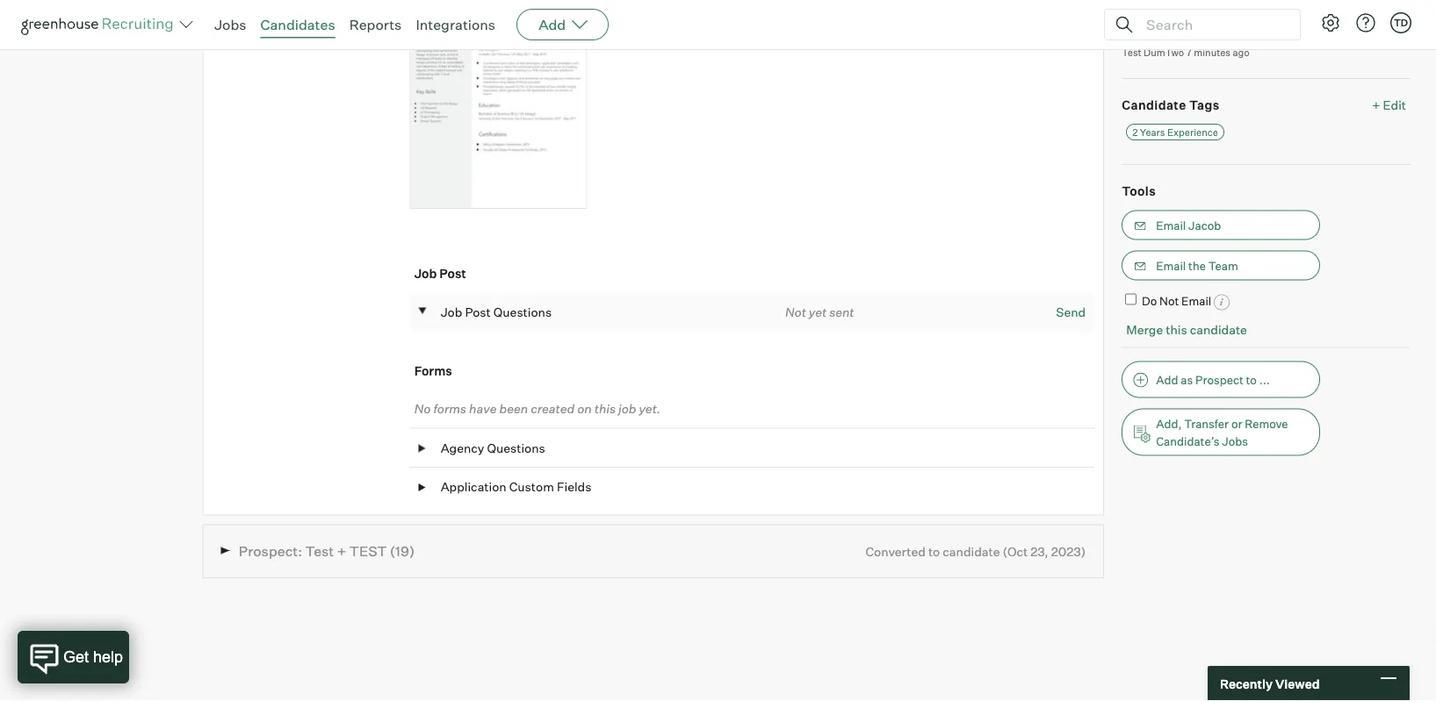 Task type: locate. For each thing, give the bounding box(es) containing it.
email for email jacob
[[1156, 218, 1186, 232]]

merge this candidate link
[[1126, 322, 1247, 337]]

post for job post questions
[[465, 304, 491, 320]]

1 vertical spatial post
[[465, 304, 491, 320]]

1 horizontal spatial have
[[1202, 26, 1229, 42]]

integrations
[[416, 16, 495, 33]]

email inside button
[[1156, 259, 1186, 273]]

to inside button
[[1246, 373, 1257, 387]]

jobs left candidates "link"
[[214, 16, 246, 33]]

email jacob button
[[1122, 210, 1320, 240]]

forms
[[433, 401, 466, 417]]

email
[[1156, 218, 1186, 232], [1156, 259, 1186, 273], [1181, 294, 1211, 308]]

1 vertical spatial add
[[1156, 373, 1178, 387]]

transfer
[[1184, 417, 1229, 431]]

0 horizontal spatial job
[[414, 266, 437, 282]]

None text field
[[1122, 0, 1411, 1]]

tools
[[1122, 184, 1156, 199]]

add,
[[1156, 417, 1182, 431]]

recently
[[1220, 677, 1273, 692]]

jobs down the or
[[1222, 434, 1248, 448]]

0 horizontal spatial this
[[594, 401, 616, 417]]

+ left test
[[337, 543, 346, 560]]

this right on
[[594, 401, 616, 417]]

dumtwo
[[1144, 46, 1184, 58]]

email inside button
[[1156, 218, 1186, 232]]

candidate for to
[[943, 544, 1000, 560]]

agency questions
[[441, 441, 545, 456]]

jacob
[[1188, 218, 1221, 232]]

1 horizontal spatial job
[[441, 304, 462, 320]]

jobs link
[[214, 16, 246, 33]]

0 horizontal spatial add
[[539, 16, 566, 33]]

have left been
[[469, 401, 497, 417]]

candidate up prospect
[[1190, 322, 1247, 337]]

not yet sent
[[785, 305, 854, 320]]

prospect:
[[239, 543, 302, 560]]

0 horizontal spatial candidate
[[943, 544, 1000, 560]]

have
[[1202, 26, 1229, 42], [469, 401, 497, 417]]

greenhouse recruiting image
[[21, 14, 179, 35]]

email left the
[[1156, 259, 1186, 273]]

questions
[[493, 304, 552, 320], [487, 441, 545, 456]]

prospect: test + test (19)
[[239, 543, 415, 560]]

post up job post questions
[[439, 266, 466, 282]]

1 vertical spatial this
[[594, 401, 616, 417]]

0 vertical spatial questions
[[493, 304, 552, 320]]

0 horizontal spatial have
[[469, 401, 497, 417]]

candidate tags
[[1122, 98, 1220, 113]]

candidate left the (oct
[[943, 544, 1000, 560]]

post down job post
[[465, 304, 491, 320]]

been
[[499, 401, 528, 417]]

0 vertical spatial add
[[539, 16, 566, 33]]

mustard.
[[1347, 26, 1399, 42]]

job post
[[414, 266, 466, 282]]

test down they
[[1122, 46, 1141, 58]]

td button
[[1387, 9, 1415, 37]]

email the team
[[1156, 259, 1238, 273]]

not left yet
[[785, 305, 806, 320]]

converted to candidate (oct 23, 2023)
[[865, 544, 1086, 560]]

1 vertical spatial test
[[305, 543, 334, 560]]

jobs
[[214, 16, 246, 33], [1222, 434, 1248, 448]]

add button
[[517, 9, 609, 40]]

post
[[439, 266, 466, 282], [465, 304, 491, 320]]

add
[[539, 16, 566, 33], [1156, 373, 1178, 387]]

viewed
[[1275, 677, 1320, 692]]

application custom fields
[[441, 480, 591, 495]]

0 vertical spatial have
[[1202, 26, 1229, 42]]

Do Not Email checkbox
[[1125, 294, 1137, 305]]

td
[[1394, 17, 1408, 29]]

configure image
[[1320, 12, 1341, 33]]

to
[[1188, 26, 1199, 42], [1300, 26, 1312, 42], [1246, 373, 1257, 387], [928, 544, 940, 560]]

agency
[[441, 441, 484, 456]]

1 vertical spatial have
[[469, 401, 497, 417]]

1 horizontal spatial candidate
[[1190, 322, 1247, 337]]

reports
[[349, 16, 402, 33]]

email left jacob
[[1156, 218, 1186, 232]]

0 vertical spatial job
[[414, 266, 437, 282]]

(oct
[[1003, 544, 1028, 560]]

have up minutes
[[1202, 26, 1229, 42]]

0 vertical spatial test
[[1122, 46, 1141, 58]]

ago
[[1233, 46, 1250, 58]]

1 horizontal spatial test
[[1122, 46, 1141, 58]]

23,
[[1030, 544, 1048, 560]]

td button
[[1390, 12, 1411, 33]]

tags
[[1189, 98, 1220, 113]]

to left ...
[[1246, 373, 1257, 387]]

...
[[1259, 373, 1270, 387]]

years
[[1140, 126, 1165, 138]]

add inside button
[[1156, 373, 1178, 387]]

1 vertical spatial +
[[337, 543, 346, 560]]

1 vertical spatial candidate
[[943, 544, 1000, 560]]

7
[[1186, 46, 1192, 58]]

1 vertical spatial jobs
[[1222, 434, 1248, 448]]

job
[[414, 266, 437, 282], [441, 304, 462, 320]]

not
[[1159, 294, 1179, 308], [785, 305, 806, 320]]

1 vertical spatial job
[[441, 304, 462, 320]]

add for add as prospect to ...
[[1156, 373, 1178, 387]]

to left dijon
[[1300, 26, 1312, 42]]

remove
[[1245, 417, 1288, 431]]

0 vertical spatial this
[[1166, 322, 1187, 337]]

not right do
[[1159, 294, 1179, 308]]

1 vertical spatial email
[[1156, 259, 1186, 273]]

converted
[[865, 544, 926, 560]]

candidate
[[1190, 322, 1247, 337], [943, 544, 1000, 560]]

note:
[[1144, 11, 1167, 23]]

yet.
[[639, 401, 661, 417]]

+ left edit
[[1372, 98, 1380, 113]]

0 vertical spatial email
[[1156, 218, 1186, 232]]

post for job post
[[439, 266, 466, 282]]

0 vertical spatial candidate
[[1190, 322, 1247, 337]]

no forms have been created on this job yet.
[[414, 401, 661, 417]]

this
[[1166, 322, 1187, 337], [594, 401, 616, 417]]

0 vertical spatial post
[[439, 266, 466, 282]]

0 horizontal spatial jobs
[[214, 16, 246, 33]]

minutes
[[1194, 46, 1231, 58]]

1 horizontal spatial jobs
[[1222, 434, 1248, 448]]

integrations link
[[416, 16, 495, 33]]

test left test
[[305, 543, 334, 560]]

0 horizontal spatial +
[[337, 543, 346, 560]]

add as prospect to ...
[[1156, 373, 1270, 387]]

edit
[[1383, 98, 1406, 113]]

email up merge this candidate "link"
[[1181, 294, 1211, 308]]

sent
[[829, 305, 854, 320]]

this down do not email
[[1166, 322, 1187, 337]]

1 horizontal spatial this
[[1166, 322, 1187, 337]]

aversion
[[1249, 26, 1297, 42]]

0 vertical spatial +
[[1372, 98, 1380, 113]]

forms
[[414, 363, 452, 379]]

as
[[1181, 373, 1193, 387]]

1 horizontal spatial add
[[1156, 373, 1178, 387]]

+
[[1372, 98, 1380, 113], [337, 543, 346, 560]]

add inside "popup button"
[[539, 16, 566, 33]]

merge this candidate
[[1126, 322, 1247, 337]]

test inside last note: they seem to have an aversion to dijon mustard. test dumtwo               7 minutes               ago
[[1122, 46, 1141, 58]]

test
[[1122, 46, 1141, 58], [305, 543, 334, 560]]

0 horizontal spatial test
[[305, 543, 334, 560]]

2 years experience link
[[1126, 124, 1224, 141]]



Task type: describe. For each thing, give the bounding box(es) containing it.
+ edit link
[[1368, 93, 1411, 117]]

custom
[[509, 480, 554, 495]]

to right converted
[[928, 544, 940, 560]]

experience
[[1167, 126, 1218, 138]]

2
[[1132, 126, 1138, 138]]

job
[[618, 401, 636, 417]]

jobs inside add, transfer or remove candidate's jobs
[[1222, 434, 1248, 448]]

merge
[[1126, 322, 1163, 337]]

1 vertical spatial questions
[[487, 441, 545, 456]]

last
[[1122, 11, 1142, 23]]

email the team button
[[1122, 251, 1320, 281]]

do
[[1142, 294, 1157, 308]]

add, transfer or remove candidate's jobs
[[1156, 417, 1288, 448]]

test
[[349, 543, 387, 560]]

+ edit
[[1372, 98, 1406, 113]]

have inside last note: they seem to have an aversion to dijon mustard. test dumtwo               7 minutes               ago
[[1202, 26, 1229, 42]]

application
[[441, 480, 507, 495]]

candidate
[[1122, 98, 1186, 113]]

recently viewed
[[1220, 677, 1320, 692]]

last note: they seem to have an aversion to dijon mustard. test dumtwo               7 minutes               ago
[[1122, 11, 1399, 58]]

0 vertical spatial jobs
[[214, 16, 246, 33]]

send link
[[1047, 304, 1086, 320]]

job for job post
[[414, 266, 437, 282]]

add as prospect to ... button
[[1122, 361, 1320, 398]]

2023)
[[1051, 544, 1086, 560]]

2 years experience
[[1132, 126, 1218, 138]]

(19)
[[390, 543, 415, 560]]

to up 7 at the right of page
[[1188, 26, 1199, 42]]

candidate's
[[1156, 434, 1219, 448]]

fields
[[557, 480, 591, 495]]

candidate for this
[[1190, 322, 1247, 337]]

candidates link
[[260, 16, 335, 33]]

add, transfer or remove candidate's jobs button
[[1122, 409, 1320, 456]]

dijon
[[1314, 26, 1345, 42]]

created
[[531, 401, 575, 417]]

do not email
[[1142, 294, 1211, 308]]

no
[[414, 401, 431, 417]]

email jacob
[[1156, 218, 1221, 232]]

1 horizontal spatial not
[[1159, 294, 1179, 308]]

email for email the team
[[1156, 259, 1186, 273]]

job post questions
[[441, 304, 552, 320]]

add for add
[[539, 16, 566, 33]]

an
[[1232, 26, 1246, 42]]

they
[[1122, 26, 1151, 42]]

or
[[1231, 417, 1242, 431]]

team
[[1208, 259, 1238, 273]]

yet
[[809, 305, 827, 320]]

job for job post questions
[[441, 304, 462, 320]]

send
[[1056, 304, 1086, 320]]

reports link
[[349, 16, 402, 33]]

0 horizontal spatial not
[[785, 305, 806, 320]]

candidates
[[260, 16, 335, 33]]

prospect
[[1195, 373, 1243, 387]]

the
[[1188, 259, 1206, 273]]

1 horizontal spatial +
[[1372, 98, 1380, 113]]

seem
[[1154, 26, 1185, 42]]

2 vertical spatial email
[[1181, 294, 1211, 308]]

on
[[577, 401, 592, 417]]

Search text field
[[1142, 12, 1284, 37]]



Task type: vqa. For each thing, say whether or not it's contained in the screenshot.
Add, at the bottom of page
yes



